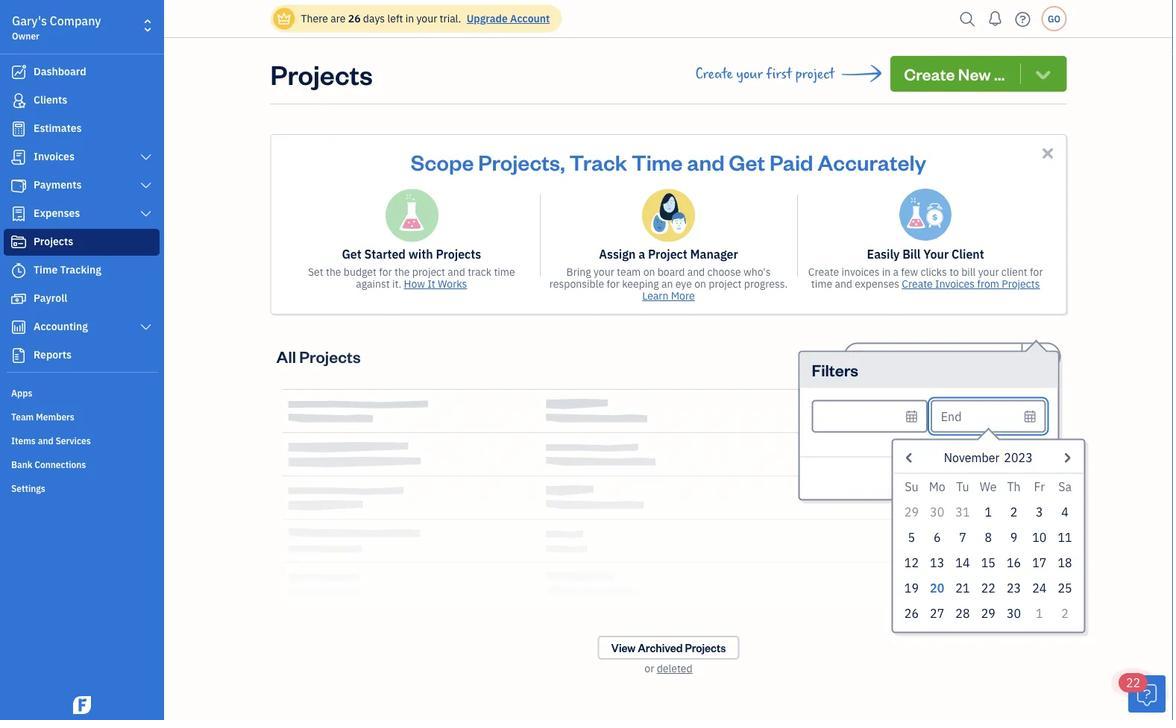 Task type: describe. For each thing, give the bounding box(es) containing it.
who's
[[744, 265, 771, 279]]

calendar image
[[1029, 347, 1043, 365]]

25
[[1058, 580, 1072, 596]]

26 button
[[899, 601, 925, 626]]

4
[[1062, 504, 1069, 520]]

go button
[[1042, 6, 1067, 31]]

assign a project manager image
[[642, 189, 695, 242]]

create for create new …
[[904, 63, 955, 84]]

estimate image
[[10, 122, 28, 137]]

services
[[56, 435, 91, 447]]

dashboard image
[[10, 65, 28, 80]]

chevron large down image for accounting
[[139, 321, 153, 333]]

create new … button
[[891, 56, 1067, 92]]

and inside main 'element'
[[38, 435, 53, 447]]

track
[[570, 148, 627, 176]]

22 inside button
[[981, 580, 996, 596]]

17 button
[[1027, 550, 1052, 575]]

board
[[658, 265, 685, 279]]

project inside set the budget for the project and track time against it.
[[412, 265, 445, 279]]

more
[[671, 289, 695, 303]]

time inside main 'element'
[[34, 263, 58, 277]]

easily
[[867, 247, 900, 262]]

End date in MM/DD/YYYY format text field
[[931, 400, 1046, 433]]

31 button
[[950, 499, 976, 525]]

november 2023
[[944, 450, 1033, 465]]

assign
[[599, 247, 636, 262]]

projects inside view archived projects or deleted
[[685, 641, 726, 655]]

create for create your first project
[[696, 66, 733, 82]]

close image
[[1039, 145, 1057, 162]]

0 vertical spatial in
[[406, 12, 414, 25]]

your
[[924, 247, 949, 262]]

chevrondown image
[[1033, 63, 1054, 84]]

team
[[617, 265, 641, 279]]

there
[[301, 12, 328, 25]]

clients
[[34, 93, 67, 107]]

2 for the bottommost 2 button
[[1062, 606, 1069, 621]]

grid containing su
[[899, 474, 1078, 626]]

there are 26 days left in your trial. upgrade account
[[301, 12, 550, 25]]

22 button
[[976, 575, 1001, 601]]

30 for top 30 button
[[930, 504, 945, 520]]

1 horizontal spatial on
[[695, 277, 706, 291]]

time tracking link
[[4, 257, 160, 284]]

accurately
[[818, 148, 927, 176]]

a inside assign a project manager bring your team on board and choose who's responsible for keeping an eye on project progress. learn more
[[639, 247, 645, 262]]

27
[[930, 606, 945, 621]]

client
[[952, 247, 984, 262]]

set the budget for the project and track time against it.
[[308, 265, 515, 291]]

6 button
[[925, 525, 950, 550]]

apps
[[11, 387, 32, 399]]

settings
[[11, 483, 45, 495]]

in inside create invoices in a few clicks to bill your client for time and expenses
[[882, 265, 891, 279]]

22 button
[[1119, 674, 1166, 713]]

days
[[363, 12, 385, 25]]

your inside assign a project manager bring your team on board and choose who's responsible for keeping an eye on project progress. learn more
[[594, 265, 614, 279]]

14 button
[[950, 550, 976, 575]]

go to help image
[[1011, 8, 1035, 30]]

bring
[[567, 265, 591, 279]]

apply button
[[982, 464, 1046, 493]]

upgrade account link
[[464, 12, 550, 25]]

1 for the bottommost 1 button
[[1036, 606, 1043, 621]]

search image
[[956, 8, 980, 30]]

19 button
[[899, 575, 925, 601]]

7
[[959, 530, 967, 545]]

client
[[1002, 265, 1028, 279]]

projects right 'all'
[[299, 346, 361, 367]]

your left "first"
[[736, 66, 763, 82]]

deleted link
[[657, 662, 693, 676]]

estimates
[[34, 121, 82, 135]]

projects right "from"
[[1002, 277, 1040, 291]]

1 horizontal spatial invoices
[[935, 277, 975, 291]]

15
[[981, 555, 996, 571]]

left
[[387, 12, 403, 25]]

with
[[409, 247, 433, 262]]

2023
[[1004, 450, 1033, 465]]

november
[[944, 450, 1000, 465]]

30 for bottom 30 button
[[1007, 606, 1021, 621]]

7 button
[[950, 525, 976, 550]]

freshbooks image
[[70, 697, 94, 715]]

28 button
[[950, 601, 976, 626]]

new
[[958, 63, 991, 84]]

1 the from the left
[[326, 265, 341, 279]]

archived
[[638, 641, 683, 655]]

track
[[468, 265, 492, 279]]

0 horizontal spatial 29 button
[[899, 499, 925, 525]]

create new …
[[904, 63, 1005, 84]]

connections
[[35, 459, 86, 471]]

to
[[950, 265, 959, 279]]

time tracking
[[34, 263, 101, 277]]

chevron large down image
[[139, 208, 153, 220]]

31
[[956, 504, 970, 520]]

easily bill your client
[[867, 247, 984, 262]]

fr
[[1034, 479, 1045, 495]]

items
[[11, 435, 36, 447]]

9 button
[[1001, 525, 1027, 550]]

bank connections link
[[4, 453, 160, 475]]

it.
[[392, 277, 401, 291]]

10 button
[[1027, 525, 1052, 550]]

scope projects, track time and get paid accurately
[[411, 148, 927, 176]]

clear
[[927, 470, 960, 487]]

0 horizontal spatial 2 button
[[1001, 499, 1027, 525]]

Search text field
[[875, 345, 1021, 368]]

chart image
[[10, 320, 28, 335]]

23 button
[[1001, 575, 1027, 601]]

payroll link
[[4, 286, 160, 313]]

paid
[[770, 148, 813, 176]]

18
[[1058, 555, 1072, 571]]

crown image
[[276, 11, 292, 26]]

23
[[1007, 580, 1021, 596]]

2 the from the left
[[395, 265, 410, 279]]

report image
[[10, 348, 28, 363]]

estimates link
[[4, 116, 160, 142]]

16
[[1007, 555, 1021, 571]]

24
[[1033, 580, 1047, 596]]

25 button
[[1052, 575, 1078, 601]]

and up assign a project manager image
[[687, 148, 725, 176]]

26 inside 26 button
[[905, 606, 919, 621]]

first
[[767, 66, 792, 82]]

timer image
[[10, 263, 28, 278]]



Task type: locate. For each thing, give the bounding box(es) containing it.
payments
[[34, 178, 82, 192]]

2 down 25
[[1062, 606, 1069, 621]]

create down bill
[[902, 277, 933, 291]]

1 vertical spatial time
[[34, 263, 58, 277]]

projects link
[[4, 229, 160, 256]]

0 vertical spatial chevron large down image
[[139, 151, 153, 163]]

projects down expenses
[[34, 235, 73, 248]]

3
[[1036, 504, 1043, 520]]

…
[[994, 63, 1005, 84]]

30
[[930, 504, 945, 520], [1007, 606, 1021, 621]]

in right left
[[406, 12, 414, 25]]

0 horizontal spatial project
[[412, 265, 445, 279]]

1 horizontal spatial 26
[[905, 606, 919, 621]]

0 horizontal spatial time
[[494, 265, 515, 279]]

0 vertical spatial time
[[632, 148, 683, 176]]

30 down mo
[[930, 504, 945, 520]]

1 horizontal spatial time
[[811, 277, 833, 291]]

0 horizontal spatial 22
[[981, 580, 996, 596]]

and inside assign a project manager bring your team on board and choose who's responsible for keeping an eye on project progress. learn more
[[687, 265, 705, 279]]

company
[[50, 13, 101, 29]]

reports link
[[4, 342, 160, 369]]

time right track
[[494, 265, 515, 279]]

and right items on the left
[[38, 435, 53, 447]]

view
[[611, 641, 636, 655]]

create left "first"
[[696, 66, 733, 82]]

1 horizontal spatial for
[[607, 277, 620, 291]]

dashboard link
[[4, 59, 160, 86]]

1 vertical spatial 1 button
[[1027, 601, 1052, 626]]

1 chevron large down image from the top
[[139, 151, 153, 163]]

grid
[[899, 474, 1078, 626]]

invoices
[[842, 265, 880, 279]]

30 down the 23
[[1007, 606, 1021, 621]]

0 vertical spatial 22
[[981, 580, 996, 596]]

0 horizontal spatial 2
[[1011, 504, 1018, 520]]

payment image
[[10, 178, 28, 193]]

mo
[[929, 479, 946, 495]]

1 horizontal spatial a
[[893, 265, 899, 279]]

members
[[36, 411, 74, 423]]

12 button
[[899, 550, 925, 575]]

clients link
[[4, 87, 160, 114]]

create left new
[[904, 63, 955, 84]]

30 button down the 23
[[1001, 601, 1027, 626]]

projects,
[[478, 148, 565, 176]]

and left track
[[448, 265, 465, 279]]

gary's company owner
[[12, 13, 101, 42]]

0 vertical spatial 29 button
[[899, 499, 925, 525]]

or
[[645, 662, 654, 676]]

0 horizontal spatial get
[[342, 247, 362, 262]]

1 up 8
[[985, 504, 992, 520]]

items and services link
[[4, 429, 160, 451]]

0 vertical spatial 26
[[348, 12, 361, 25]]

0 horizontal spatial a
[[639, 247, 645, 262]]

1 vertical spatial a
[[893, 265, 899, 279]]

apply
[[996, 470, 1033, 487]]

0 vertical spatial 1
[[985, 504, 992, 520]]

payroll
[[34, 291, 67, 305]]

money image
[[10, 292, 28, 307]]

1 horizontal spatial 2
[[1062, 606, 1069, 621]]

the down get started with projects
[[395, 265, 410, 279]]

the right 'set'
[[326, 265, 341, 279]]

create your first project
[[696, 66, 835, 82]]

0 horizontal spatial in
[[406, 12, 414, 25]]

tracking
[[60, 263, 101, 277]]

th
[[1007, 479, 1021, 495]]

and right board at the top right of page
[[687, 265, 705, 279]]

scope
[[411, 148, 474, 176]]

0 horizontal spatial 26
[[348, 12, 361, 25]]

0 horizontal spatial the
[[326, 265, 341, 279]]

19
[[905, 580, 919, 596]]

time
[[632, 148, 683, 176], [34, 263, 58, 277]]

22
[[981, 580, 996, 596], [1126, 675, 1141, 691]]

projects inside projects link
[[34, 235, 73, 248]]

chevron large down image inside invoices link
[[139, 151, 153, 163]]

0 horizontal spatial 1
[[985, 504, 992, 520]]

get started with projects
[[342, 247, 481, 262]]

2 button down 25
[[1052, 601, 1078, 626]]

20 button
[[925, 575, 950, 601]]

0 horizontal spatial 1 button
[[976, 499, 1001, 525]]

view archived projects link
[[598, 636, 740, 660]]

1 horizontal spatial 1 button
[[1027, 601, 1052, 626]]

account
[[510, 12, 550, 25]]

2 button up 9 on the bottom right of the page
[[1001, 499, 1027, 525]]

29 button right 28
[[976, 601, 1001, 626]]

project down with
[[412, 265, 445, 279]]

project inside assign a project manager bring your team on board and choose who's responsible for keeping an eye on project progress. learn more
[[709, 277, 742, 291]]

2 horizontal spatial for
[[1030, 265, 1043, 279]]

and left expenses
[[835, 277, 853, 291]]

few
[[901, 265, 918, 279]]

resource center badge image
[[1129, 676, 1166, 713]]

29 button down the su
[[899, 499, 925, 525]]

17
[[1033, 555, 1047, 571]]

expenses
[[34, 206, 80, 220]]

1 horizontal spatial 1
[[1036, 606, 1043, 621]]

project right "first"
[[796, 66, 835, 82]]

project down manager
[[709, 277, 742, 291]]

chevron large down image inside accounting link
[[139, 321, 153, 333]]

0 vertical spatial 2
[[1011, 504, 1018, 520]]

0 vertical spatial 2 button
[[1001, 499, 1027, 525]]

1 horizontal spatial the
[[395, 265, 410, 279]]

2 down th
[[1011, 504, 1018, 520]]

1 vertical spatial 29 button
[[976, 601, 1001, 626]]

a inside create invoices in a few clicks to bill your client for time and expenses
[[893, 265, 899, 279]]

notifications image
[[983, 4, 1007, 34]]

time inside create invoices in a few clicks to bill your client for time and expenses
[[811, 277, 833, 291]]

29 up 5 button
[[905, 504, 919, 520]]

1 vertical spatial 2
[[1062, 606, 1069, 621]]

1 horizontal spatial 30 button
[[1001, 601, 1027, 626]]

for left keeping
[[607, 277, 620, 291]]

1 horizontal spatial 29
[[981, 606, 996, 621]]

0 vertical spatial a
[[639, 247, 645, 262]]

1 horizontal spatial 2 button
[[1052, 601, 1078, 626]]

1 horizontal spatial time
[[632, 148, 683, 176]]

1 vertical spatial 22
[[1126, 675, 1141, 691]]

16 button
[[1001, 550, 1027, 575]]

1 horizontal spatial project
[[709, 277, 742, 291]]

projects up the deleted link
[[685, 641, 726, 655]]

Start date in MM/DD/YYYY format text field
[[812, 400, 928, 433]]

2 horizontal spatial project
[[796, 66, 835, 82]]

invoices inside main 'element'
[[34, 150, 75, 163]]

26 down 19 button
[[905, 606, 919, 621]]

1 horizontal spatial 30
[[1007, 606, 1021, 621]]

0 vertical spatial 30
[[930, 504, 945, 520]]

get left paid
[[729, 148, 765, 176]]

create inside create invoices in a few clicks to bill your client for time and expenses
[[808, 265, 839, 279]]

22 inside dropdown button
[[1126, 675, 1141, 691]]

1 vertical spatial 26
[[905, 606, 919, 621]]

create inside dropdown button
[[904, 63, 955, 84]]

su
[[905, 479, 919, 495]]

upgrade
[[467, 12, 508, 25]]

0 vertical spatial 29
[[905, 504, 919, 520]]

1 horizontal spatial in
[[882, 265, 891, 279]]

1 vertical spatial 29
[[981, 606, 996, 621]]

3 chevron large down image from the top
[[139, 321, 153, 333]]

for inside assign a project manager bring your team on board and choose who's responsible for keeping an eye on project progress. learn more
[[607, 277, 620, 291]]

time left invoices
[[811, 277, 833, 291]]

1 button down we
[[976, 499, 1001, 525]]

apps link
[[4, 381, 160, 404]]

5
[[908, 530, 915, 545]]

a up team
[[639, 247, 645, 262]]

1 button
[[976, 499, 1001, 525], [1027, 601, 1052, 626]]

view archived projects or deleted
[[611, 641, 726, 676]]

dashboard
[[34, 65, 86, 78]]

client image
[[10, 93, 28, 108]]

1 horizontal spatial 22
[[1126, 675, 1141, 691]]

assign a project manager bring your team on board and choose who's responsible for keeping an eye on project progress. learn more
[[550, 247, 788, 303]]

15 button
[[976, 550, 1001, 575]]

18 button
[[1052, 550, 1078, 575]]

a left the few
[[893, 265, 899, 279]]

21
[[956, 580, 970, 596]]

20
[[930, 580, 945, 596]]

for inside create invoices in a few clicks to bill your client for time and expenses
[[1030, 265, 1043, 279]]

accounting link
[[4, 314, 160, 341]]

owner
[[12, 30, 39, 42]]

team members link
[[4, 405, 160, 427]]

create left invoices
[[808, 265, 839, 279]]

learn
[[642, 289, 669, 303]]

project
[[796, 66, 835, 82], [412, 265, 445, 279], [709, 277, 742, 291]]

create for create invoices from projects
[[902, 277, 933, 291]]

13 button
[[925, 550, 950, 575]]

invoice image
[[10, 150, 28, 165]]

1 for leftmost 1 button
[[985, 504, 992, 520]]

and inside set the budget for the project and track time against it.
[[448, 265, 465, 279]]

0 vertical spatial get
[[729, 148, 765, 176]]

items and services
[[11, 435, 91, 447]]

0 horizontal spatial invoices
[[34, 150, 75, 163]]

chevron large down image for payments
[[139, 180, 153, 192]]

all projects
[[276, 346, 361, 367]]

for left it.
[[379, 265, 392, 279]]

0 horizontal spatial on
[[643, 265, 655, 279]]

9
[[1011, 530, 1018, 545]]

bill
[[903, 247, 921, 262]]

8 button
[[976, 525, 1001, 550]]

30 button down mo
[[925, 499, 950, 525]]

1 vertical spatial 1
[[1036, 606, 1043, 621]]

bill
[[962, 265, 976, 279]]

0 horizontal spatial 29
[[905, 504, 919, 520]]

5 button
[[899, 525, 925, 550]]

your down assign
[[594, 265, 614, 279]]

main element
[[0, 0, 201, 721]]

reports
[[34, 348, 72, 362]]

invoices link
[[4, 144, 160, 171]]

12
[[905, 555, 919, 571]]

1 vertical spatial 30
[[1007, 606, 1021, 621]]

trial.
[[440, 12, 461, 25]]

chevron large down image for invoices
[[139, 151, 153, 163]]

expense image
[[10, 207, 28, 222]]

time inside set the budget for the project and track time against it.
[[494, 265, 515, 279]]

2 vertical spatial chevron large down image
[[139, 321, 153, 333]]

0 horizontal spatial time
[[34, 263, 58, 277]]

0 horizontal spatial 30 button
[[925, 499, 950, 525]]

1 horizontal spatial get
[[729, 148, 765, 176]]

your left trial.
[[417, 12, 437, 25]]

manager
[[690, 247, 738, 262]]

1 button down 24
[[1027, 601, 1052, 626]]

2
[[1011, 504, 1018, 520], [1062, 606, 1069, 621]]

caretdown image
[[1045, 348, 1054, 366]]

in down easily
[[882, 265, 891, 279]]

for right client
[[1030, 265, 1043, 279]]

13
[[930, 555, 945, 571]]

0 vertical spatial 1 button
[[976, 499, 1001, 525]]

time
[[494, 265, 515, 279], [811, 277, 833, 291]]

1 vertical spatial 2 button
[[1052, 601, 1078, 626]]

projects
[[270, 56, 373, 91], [34, 235, 73, 248], [436, 247, 481, 262], [1002, 277, 1040, 291], [299, 346, 361, 367], [685, 641, 726, 655]]

0 vertical spatial 30 button
[[925, 499, 950, 525]]

1 vertical spatial chevron large down image
[[139, 180, 153, 192]]

29 down 22 button
[[981, 606, 996, 621]]

we
[[980, 479, 997, 495]]

1 vertical spatial 30 button
[[1001, 601, 1027, 626]]

24 button
[[1027, 575, 1052, 601]]

on right team
[[643, 265, 655, 279]]

create invoices from projects
[[902, 277, 1040, 291]]

time right timer icon
[[34, 263, 58, 277]]

1 vertical spatial invoices
[[935, 277, 975, 291]]

project image
[[10, 235, 28, 250]]

1 horizontal spatial 29 button
[[976, 601, 1001, 626]]

settings link
[[4, 477, 160, 499]]

get up budget
[[342, 247, 362, 262]]

1 down 24 button
[[1036, 606, 1043, 621]]

time up assign a project manager image
[[632, 148, 683, 176]]

project
[[648, 247, 688, 262]]

for inside set the budget for the project and track time against it.
[[379, 265, 392, 279]]

projects up track
[[436, 247, 481, 262]]

get started with projects image
[[385, 189, 438, 242]]

2 chevron large down image from the top
[[139, 180, 153, 192]]

set
[[308, 265, 323, 279]]

create for create invoices in a few clicks to bill your client for time and expenses
[[808, 265, 839, 279]]

0 horizontal spatial for
[[379, 265, 392, 279]]

1 vertical spatial in
[[882, 265, 891, 279]]

projects down there
[[270, 56, 373, 91]]

your right bill
[[978, 265, 999, 279]]

2 for the leftmost 2 button
[[1011, 504, 1018, 520]]

26 right are
[[348, 12, 361, 25]]

on right eye
[[695, 277, 706, 291]]

started
[[364, 247, 406, 262]]

0 vertical spatial invoices
[[34, 150, 75, 163]]

chevron large down image
[[139, 151, 153, 163], [139, 180, 153, 192], [139, 321, 153, 333]]

0 horizontal spatial 30
[[930, 504, 945, 520]]

your inside create invoices in a few clicks to bill your client for time and expenses
[[978, 265, 999, 279]]

3 button
[[1027, 499, 1052, 525]]

2 button
[[1001, 499, 1027, 525], [1052, 601, 1078, 626]]

filters
[[812, 360, 859, 381]]

1 vertical spatial get
[[342, 247, 362, 262]]

30 button
[[925, 499, 950, 525], [1001, 601, 1027, 626]]

easily bill your client image
[[900, 189, 952, 241]]

and inside create invoices in a few clicks to bill your client for time and expenses
[[835, 277, 853, 291]]



Task type: vqa. For each thing, say whether or not it's contained in the screenshot.
right '2'
yes



